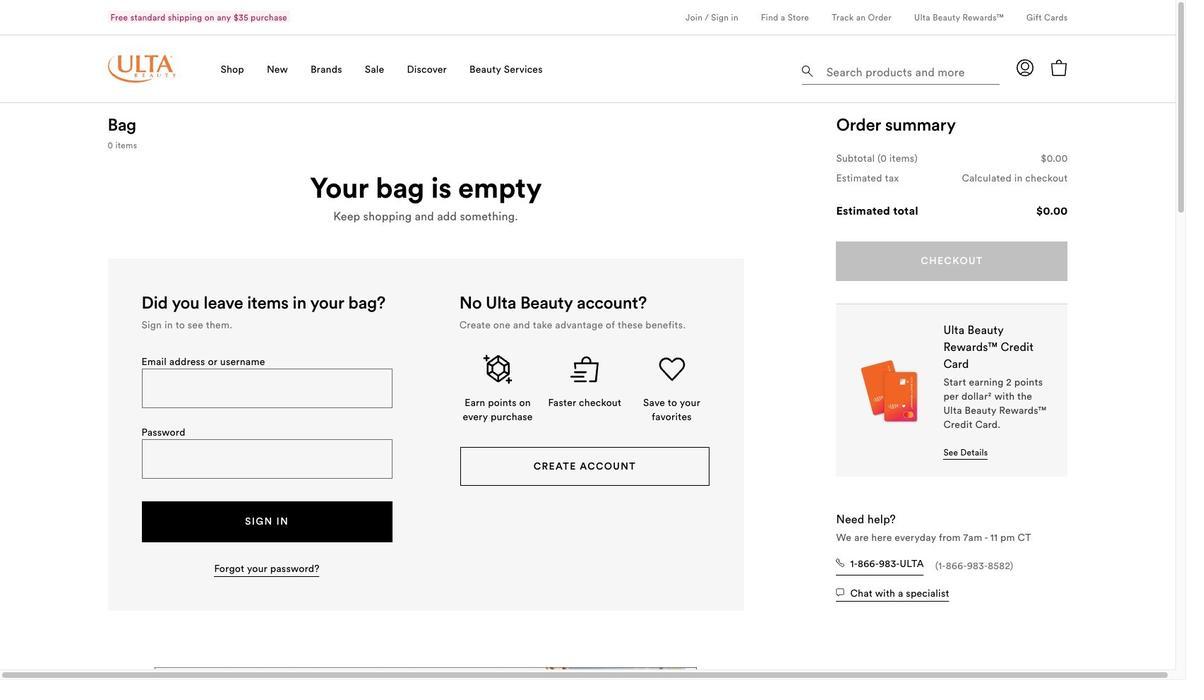 Task type: describe. For each thing, give the bounding box(es) containing it.
Email address or username text field
[[142, 369, 392, 407]]

Search products and more search field
[[825, 56, 996, 81]]

Password password field
[[142, 440, 392, 478]]

advertisement element
[[155, 667, 697, 680]]



Task type: locate. For each thing, give the bounding box(es) containing it.
log in to your ulta account image
[[1017, 59, 1034, 76]]

0 items in bag image
[[1051, 59, 1068, 76]]

1 withicon image from the top
[[836, 558, 845, 567]]

0 vertical spatial withicon image
[[836, 558, 845, 567]]

1 vertical spatial withicon image
[[836, 588, 845, 596]]

None search field
[[803, 54, 1000, 88]]

2 withicon image from the top
[[836, 588, 845, 596]]

withicon image
[[836, 558, 845, 567], [836, 588, 845, 596]]



Task type: vqa. For each thing, say whether or not it's contained in the screenshot.
text box
no



